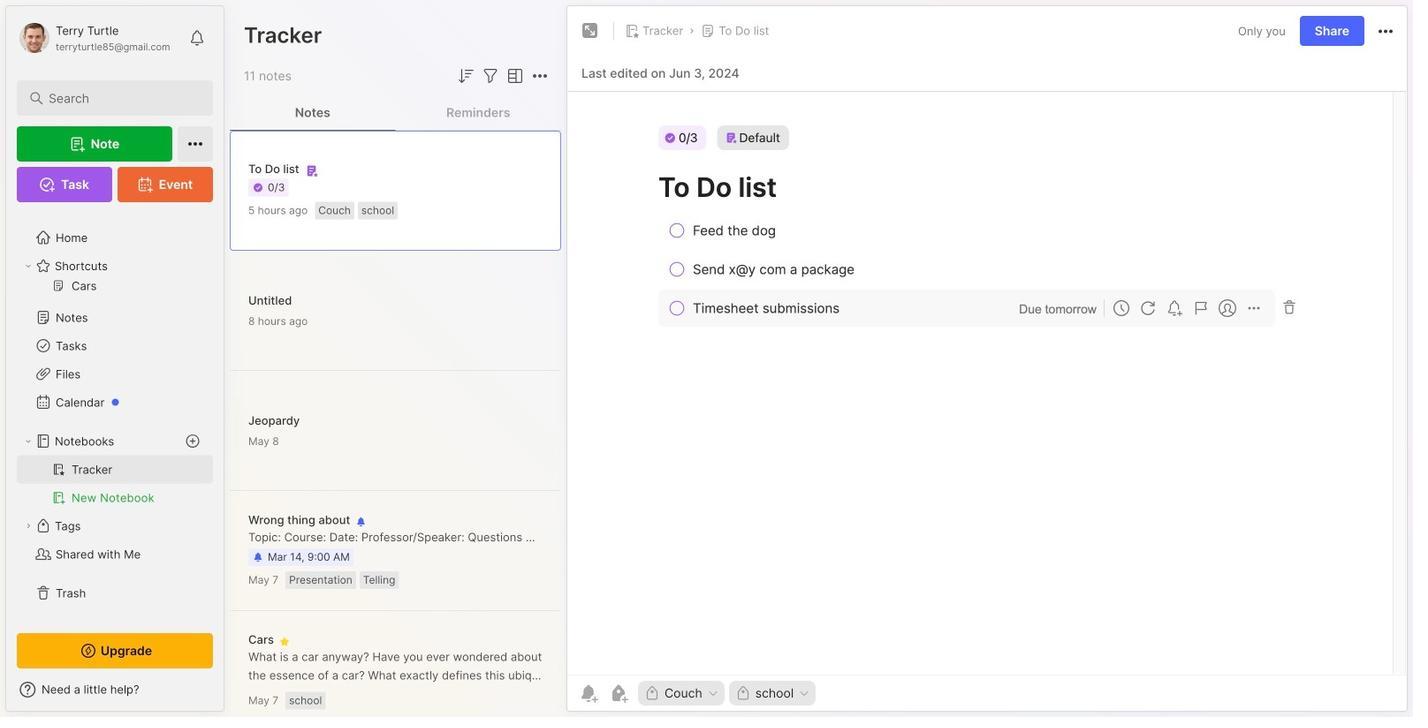 Task type: locate. For each thing, give the bounding box(es) containing it.
cell
[[17, 456, 213, 484]]

note window element
[[566, 5, 1408, 717]]

1 vertical spatial more actions image
[[529, 65, 551, 87]]

1 horizontal spatial more actions field
[[1375, 20, 1396, 42]]

add tag image
[[608, 683, 629, 704]]

0 vertical spatial more actions field
[[1375, 20, 1396, 42]]

tree
[[6, 0, 224, 618]]

2 group from the top
[[17, 456, 213, 512]]

add a reminder image
[[578, 683, 599, 704]]

main element
[[0, 0, 230, 718]]

expand tags image
[[23, 521, 34, 532]]

1 vertical spatial group
[[17, 456, 213, 512]]

0 horizontal spatial more actions field
[[529, 65, 551, 87]]

1 vertical spatial more actions field
[[529, 65, 551, 87]]

0 vertical spatial more actions image
[[1375, 21, 1396, 42]]

Account field
[[17, 20, 170, 56]]

More actions field
[[1375, 20, 1396, 42], [529, 65, 551, 87]]

school Tag actions field
[[794, 688, 811, 700]]

more actions image
[[1375, 21, 1396, 42], [529, 65, 551, 87]]

group
[[17, 14, 213, 311], [17, 456, 213, 512]]

None search field
[[49, 87, 190, 109]]

none search field inside main element
[[49, 87, 190, 109]]

1 horizontal spatial more actions image
[[1375, 21, 1396, 42]]

tab list
[[230, 95, 561, 131]]

0 vertical spatial group
[[17, 14, 213, 311]]



Task type: vqa. For each thing, say whether or not it's contained in the screenshot.
top MORE ACTIONS Field
yes



Task type: describe. For each thing, give the bounding box(es) containing it.
Add filters field
[[480, 65, 501, 87]]

Sort options field
[[455, 65, 476, 87]]

tree inside main element
[[6, 0, 224, 618]]

0 horizontal spatial more actions image
[[529, 65, 551, 87]]

click to collapse image
[[223, 685, 236, 706]]

cell inside main element
[[17, 456, 213, 484]]

WHAT'S NEW field
[[6, 676, 224, 704]]

Search text field
[[49, 90, 190, 107]]

View options field
[[501, 65, 526, 87]]

expand note image
[[580, 20, 601, 42]]

Couch Tag actions field
[[702, 688, 719, 700]]

expand notebooks image
[[23, 436, 34, 447]]

Note Editor text field
[[567, 91, 1407, 675]]

add filters image
[[480, 65, 501, 87]]

1 group from the top
[[17, 14, 213, 311]]



